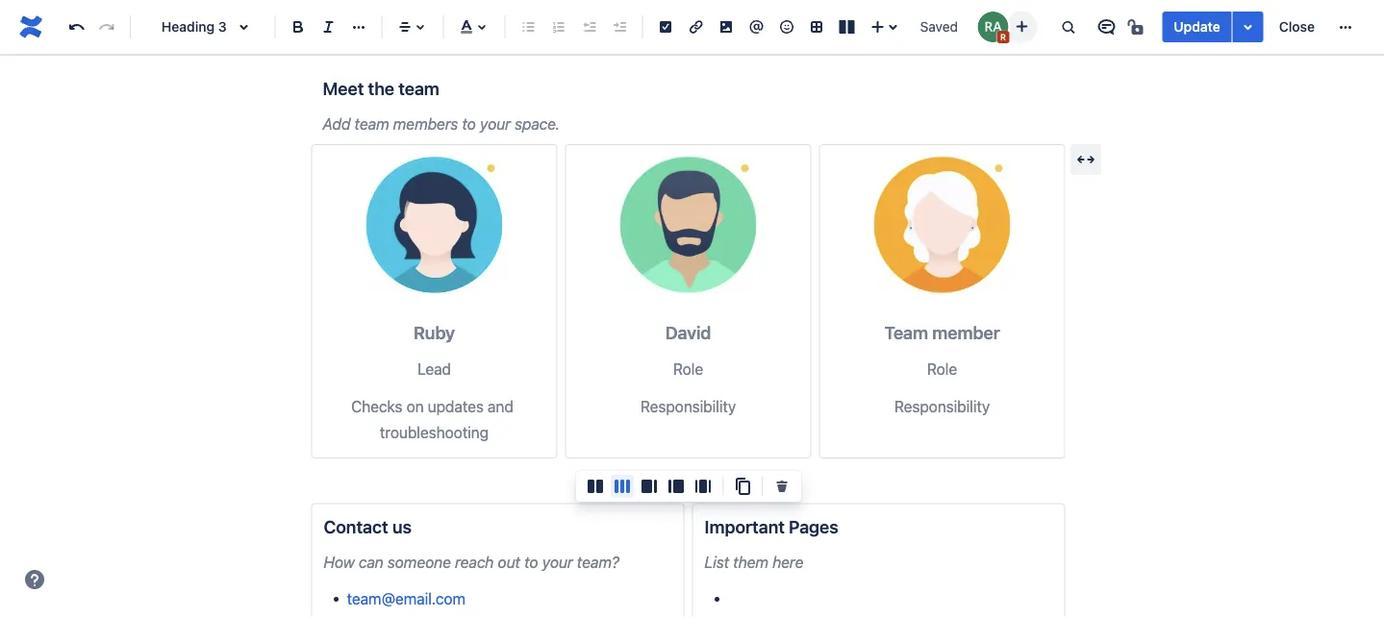 Task type: locate. For each thing, give the bounding box(es) containing it.
out
[[498, 553, 520, 572]]

member
[[932, 323, 1000, 343]]

to
[[462, 115, 476, 133], [524, 553, 538, 572]]

help image
[[23, 568, 46, 591]]

emoji image
[[775, 15, 798, 38]]

more image
[[1334, 15, 1357, 38]]

action item image
[[654, 15, 677, 38]]

1 horizontal spatial role
[[927, 360, 957, 378]]

them
[[733, 553, 768, 572]]

to right out
[[524, 553, 538, 572]]

numbered list ⌘⇧7 image
[[547, 15, 570, 38]]

responsibility for team member
[[894, 397, 990, 416]]

members
[[393, 115, 458, 133]]

0 horizontal spatial team
[[354, 115, 389, 133]]

three columns image
[[611, 475, 634, 498]]

0 vertical spatial your
[[480, 115, 511, 133]]

0 horizontal spatial responsibility
[[640, 397, 736, 416]]

to right members
[[462, 115, 476, 133]]

1 responsibility from the left
[[640, 397, 736, 416]]

list
[[705, 553, 729, 572]]

table image
[[805, 15, 828, 38]]

saved
[[920, 19, 958, 35]]

your left space.
[[480, 115, 511, 133]]

go wide image
[[1074, 148, 1097, 171]]

more formatting image
[[347, 15, 370, 38]]

2 responsibility from the left
[[894, 397, 990, 416]]

role for team member
[[927, 360, 957, 378]]

redo ⌘⇧z image
[[95, 15, 118, 38]]

role down team member
[[927, 360, 957, 378]]

0 vertical spatial team
[[398, 78, 439, 99]]

important
[[705, 516, 785, 537]]

invite to edit image
[[1010, 15, 1033, 38]]

bold ⌘b image
[[287, 15, 310, 38]]

1 horizontal spatial to
[[524, 553, 538, 572]]

responsibility down team member
[[894, 397, 990, 416]]

heading 3
[[161, 19, 227, 35]]

responsibility
[[640, 397, 736, 416], [894, 397, 990, 416]]

meet the team
[[323, 78, 439, 99]]

0 vertical spatial to
[[462, 115, 476, 133]]

can
[[359, 553, 383, 572]]

adjust update settings image
[[1237, 15, 1260, 38]]

1 vertical spatial team
[[354, 115, 389, 133]]

0 horizontal spatial role
[[673, 360, 703, 378]]

link image
[[684, 15, 708, 38]]

1 horizontal spatial team
[[398, 78, 439, 99]]

role for david
[[673, 360, 703, 378]]

lead
[[417, 360, 451, 378]]

your
[[480, 115, 511, 133], [542, 553, 573, 572]]

how can someone reach out to your team?
[[324, 553, 619, 572]]

on
[[406, 397, 424, 416]]

team
[[398, 78, 439, 99], [354, 115, 389, 133]]

contact
[[324, 516, 388, 537]]

bullet list ⌘⇧8 image
[[517, 15, 540, 38]]

team right the add
[[354, 115, 389, 133]]

three columns with sidebars image
[[692, 475, 715, 498]]

1 horizontal spatial responsibility
[[894, 397, 990, 416]]

confluence image
[[15, 12, 46, 42]]

heading
[[161, 19, 215, 35]]

role
[[673, 360, 703, 378], [927, 360, 957, 378]]

1 role from the left
[[673, 360, 703, 378]]

0 horizontal spatial to
[[462, 115, 476, 133]]

1 vertical spatial your
[[542, 553, 573, 572]]

right sidebar image
[[638, 475, 661, 498]]

meet
[[323, 78, 364, 99]]

role down david
[[673, 360, 703, 378]]

responsibility down david
[[640, 397, 736, 416]]

2 role from the left
[[927, 360, 957, 378]]

find and replace image
[[1056, 15, 1079, 38]]

team up members
[[398, 78, 439, 99]]

add
[[323, 115, 350, 133]]

team
[[884, 323, 928, 343]]

left sidebar image
[[665, 475, 688, 498]]

mention image
[[745, 15, 768, 38]]

your left team?
[[542, 553, 573, 572]]



Task type: describe. For each thing, give the bounding box(es) containing it.
update button
[[1162, 12, 1232, 42]]

copy image
[[731, 475, 754, 498]]

david
[[665, 323, 711, 343]]

team member
[[884, 323, 1000, 343]]

how
[[324, 553, 355, 572]]

close button
[[1267, 12, 1326, 42]]

confluence image
[[15, 12, 46, 42]]

comment icon image
[[1095, 15, 1118, 38]]

1 vertical spatial to
[[524, 553, 538, 572]]

team@email.com
[[347, 589, 465, 608]]

0 horizontal spatial your
[[480, 115, 511, 133]]

add team members to your space.
[[323, 115, 560, 133]]

close
[[1279, 19, 1315, 35]]

pages
[[789, 516, 838, 537]]

3
[[218, 19, 227, 35]]

checks on updates and troubleshooting
[[351, 397, 517, 442]]

remove image
[[770, 475, 793, 498]]

someone
[[387, 553, 451, 572]]

no restrictions image
[[1126, 15, 1149, 38]]

here
[[772, 553, 803, 572]]

team?
[[577, 553, 619, 572]]

update
[[1174, 19, 1220, 35]]

layouts image
[[835, 15, 859, 38]]

important pages
[[705, 516, 838, 537]]

two columns image
[[584, 475, 607, 498]]

the
[[368, 78, 394, 99]]

ruby
[[414, 323, 455, 343]]

ruby anderson image
[[977, 12, 1008, 42]]

and
[[488, 397, 513, 416]]

undo ⌘z image
[[65, 15, 88, 38]]

space.
[[515, 115, 560, 133]]

italic ⌘i image
[[317, 15, 340, 38]]

checks
[[351, 397, 402, 416]]

us
[[392, 516, 412, 537]]

responsibility for david
[[640, 397, 736, 416]]

contact us
[[324, 516, 412, 537]]

updates
[[428, 397, 484, 416]]

outdent ⇧tab image
[[577, 15, 600, 38]]

troubleshooting
[[380, 424, 489, 442]]

indent tab image
[[608, 15, 631, 38]]

reach
[[455, 553, 494, 572]]

align center image
[[394, 15, 417, 38]]

heading 3 button
[[138, 6, 267, 48]]

add image, video, or file image
[[715, 15, 738, 38]]

1 horizontal spatial your
[[542, 553, 573, 572]]

list them here
[[705, 553, 803, 572]]

team@email.com link
[[347, 589, 465, 608]]



Task type: vqa. For each thing, say whether or not it's contained in the screenshot.
templates
no



